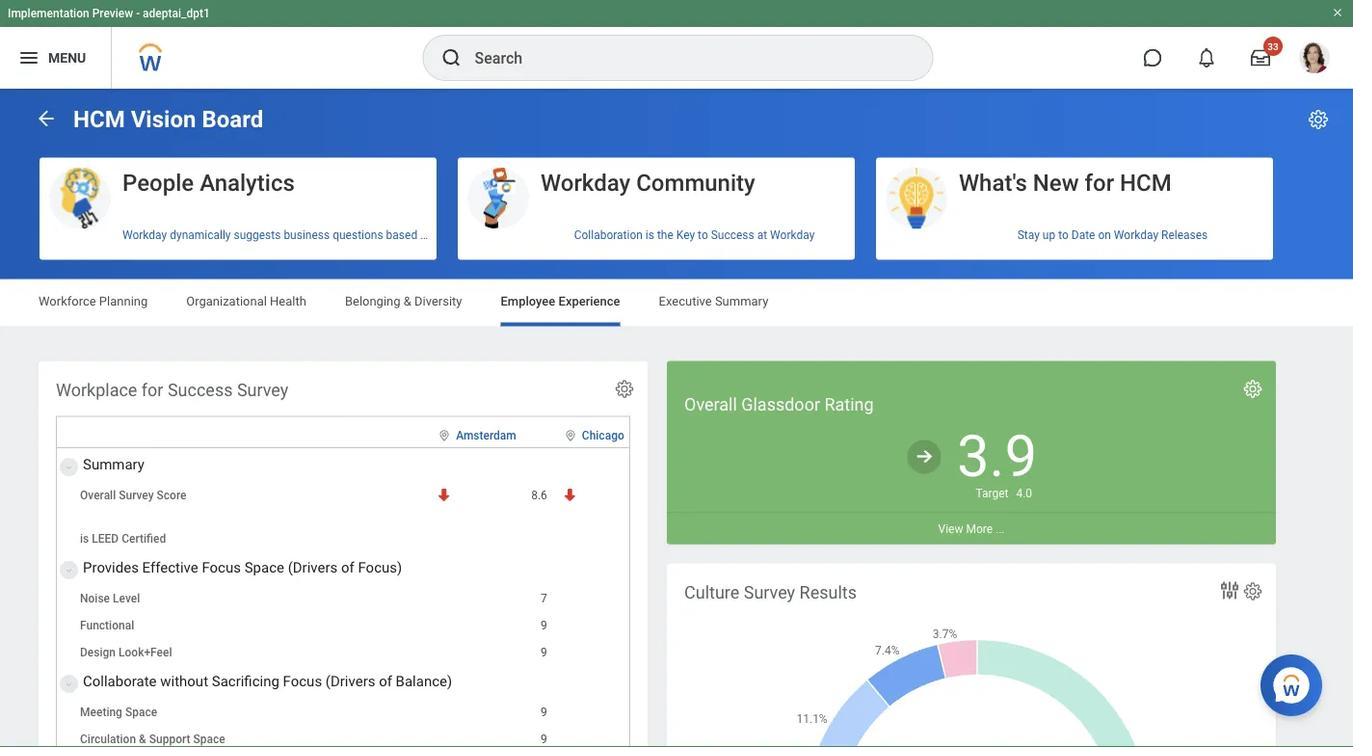 Task type: locate. For each thing, give the bounding box(es) containing it.
of for balance)
[[379, 673, 392, 690]]

& inside workplace for success survey element
[[139, 733, 146, 746]]

executive
[[659, 294, 712, 309]]

1 vertical spatial summary
[[83, 456, 145, 473]]

0 vertical spatial success
[[711, 229, 755, 242]]

collaboration is the key to success at workday link
[[458, 221, 855, 250]]

(drivers
[[288, 559, 338, 576], [326, 673, 376, 690]]

community
[[637, 169, 756, 196]]

1 vertical spatial hcm
[[1121, 169, 1172, 196]]

0 horizontal spatial summary
[[83, 456, 145, 473]]

(drivers for space
[[288, 559, 338, 576]]

2 8 from the top
[[649, 706, 656, 719]]

1 horizontal spatial summary
[[715, 294, 769, 309]]

0 vertical spatial survey
[[237, 380, 289, 400]]

collaboration
[[574, 229, 643, 242]]

0 vertical spatial 8
[[649, 646, 656, 659]]

to right 'up'
[[1059, 229, 1069, 242]]

workday dynamically suggests business questions based on your tenant link
[[40, 221, 494, 250]]

overall for 8.6
[[80, 489, 116, 502]]

1 vertical spatial success
[[168, 380, 233, 400]]

0 vertical spatial hcm
[[73, 106, 125, 133]]

9 for look+feel
[[541, 646, 548, 659]]

2 vertical spatial space
[[193, 733, 225, 746]]

search image
[[440, 46, 463, 69]]

menu banner
[[0, 0, 1354, 89]]

space right effective
[[245, 559, 284, 576]]

0 horizontal spatial on
[[421, 229, 434, 242]]

& left 'support'
[[139, 733, 146, 746]]

2 deteriorating element from the left
[[563, 488, 656, 503]]

people analytics button
[[40, 158, 437, 230]]

survey inside "element"
[[744, 582, 796, 603]]

0 vertical spatial (drivers
[[288, 559, 338, 576]]

without
[[160, 673, 208, 690]]

1 horizontal spatial focus
[[283, 673, 322, 690]]

what's new for hcm button
[[877, 158, 1274, 230]]

location image
[[437, 429, 452, 442], [563, 429, 578, 442]]

more
[[967, 522, 993, 535]]

0 vertical spatial is
[[646, 229, 655, 242]]

1 horizontal spatial survey
[[237, 380, 289, 400]]

hcm right previous page icon
[[73, 106, 125, 133]]

7
[[541, 592, 548, 605], [649, 619, 656, 632]]

focus)
[[358, 559, 402, 576]]

summary inside workplace for success survey element
[[83, 456, 145, 473]]

1 9 from the top
[[541, 619, 548, 632]]

0 vertical spatial of
[[341, 559, 355, 576]]

1 horizontal spatial is
[[646, 229, 655, 242]]

...
[[996, 522, 1005, 535]]

deteriorating element containing 8.6
[[437, 488, 548, 503]]

(drivers for focus
[[326, 673, 376, 690]]

certified
[[122, 532, 166, 545]]

workday dynamically suggests business questions based on your tenant
[[122, 229, 494, 242]]

survey down organizational health
[[237, 380, 289, 400]]

deteriorating image
[[437, 488, 452, 502]]

Search Workday  search field
[[475, 37, 893, 79]]

0 vertical spatial 7
[[541, 592, 548, 605]]

success left at
[[711, 229, 755, 242]]

space right 'support'
[[193, 733, 225, 746]]

functional
[[80, 619, 134, 632]]

1 horizontal spatial success
[[711, 229, 755, 242]]

0 horizontal spatial location image
[[437, 429, 452, 442]]

employee
[[501, 294, 556, 309]]

culture survey results element
[[667, 564, 1277, 747]]

9
[[541, 619, 548, 632], [541, 646, 548, 659], [541, 706, 548, 719], [541, 733, 548, 746]]

&
[[404, 294, 412, 309], [139, 733, 146, 746]]

hcm up stay up to date on workday releases on the top right
[[1121, 169, 1172, 196]]

date
[[1072, 229, 1096, 242]]

focus right sacrificing
[[283, 673, 322, 690]]

0 horizontal spatial overall
[[80, 489, 116, 502]]

survey right culture
[[744, 582, 796, 603]]

3.9
[[958, 423, 1038, 491]]

workday community button
[[458, 158, 855, 230]]

deteriorating element
[[437, 488, 548, 503], [563, 488, 656, 503]]

1 horizontal spatial for
[[1085, 169, 1115, 196]]

survey
[[237, 380, 289, 400], [119, 489, 154, 502], [744, 582, 796, 603]]

level
[[113, 592, 140, 605]]

workday
[[541, 169, 631, 196], [122, 229, 167, 242], [771, 229, 815, 242], [1115, 229, 1159, 242]]

1 8 from the top
[[649, 646, 656, 659]]

0 vertical spatial collapse image
[[61, 456, 72, 479]]

of left focus) at the left of page
[[341, 559, 355, 576]]

9 for space
[[541, 706, 548, 719]]

focus
[[202, 559, 241, 576], [283, 673, 322, 690]]

2 collapse image from the top
[[61, 559, 72, 582]]

1 horizontal spatial hcm
[[1121, 169, 1172, 196]]

4 9 from the top
[[541, 733, 548, 746]]

2 location image from the left
[[563, 429, 578, 442]]

is inside collaboration is the key to success at workday link
[[646, 229, 655, 242]]

tab list
[[19, 280, 1335, 326]]

33
[[1268, 41, 1279, 52]]

for
[[1085, 169, 1115, 196], [142, 380, 163, 400]]

0 horizontal spatial success
[[168, 380, 233, 400]]

location image left amsterdam
[[437, 429, 452, 442]]

1 horizontal spatial on
[[1099, 229, 1112, 242]]

to
[[698, 229, 709, 242], [1059, 229, 1069, 242]]

collapse image for summary
[[61, 456, 72, 479]]

33 button
[[1240, 37, 1284, 79]]

0 horizontal spatial to
[[698, 229, 709, 242]]

0 horizontal spatial for
[[142, 380, 163, 400]]

0 horizontal spatial is
[[80, 532, 89, 545]]

space up circulation & support space
[[125, 706, 157, 719]]

workday right at
[[771, 229, 815, 242]]

is
[[646, 229, 655, 242], [80, 532, 89, 545]]

location image left chicago
[[563, 429, 578, 442]]

look+feel
[[119, 646, 172, 659]]

on
[[421, 229, 434, 242], [1099, 229, 1112, 242]]

1 horizontal spatial deteriorating element
[[563, 488, 656, 503]]

1 horizontal spatial space
[[193, 733, 225, 746]]

workplace for success survey
[[56, 380, 289, 400]]

based
[[386, 229, 418, 242]]

is inside workplace for success survey element
[[80, 532, 89, 545]]

1 to from the left
[[698, 229, 709, 242]]

experience
[[559, 294, 621, 309]]

tab list inside 3.9 main content
[[19, 280, 1335, 326]]

1 vertical spatial space
[[125, 706, 157, 719]]

& left diversity
[[404, 294, 412, 309]]

adeptai_dpt1
[[143, 7, 210, 20]]

is left leed
[[80, 532, 89, 545]]

workday left "releases"
[[1115, 229, 1159, 242]]

deteriorating element down chicago
[[563, 488, 656, 503]]

implementation
[[8, 7, 89, 20]]

for right new at the right
[[1085, 169, 1115, 196]]

on left your
[[421, 229, 434, 242]]

overall
[[685, 394, 738, 415], [80, 489, 116, 502]]

2 on from the left
[[1099, 229, 1112, 242]]

1 horizontal spatial &
[[404, 294, 412, 309]]

for right workplace
[[142, 380, 163, 400]]

1 vertical spatial is
[[80, 532, 89, 545]]

belonging & diversity
[[345, 294, 462, 309]]

the
[[658, 229, 674, 242]]

survey for culture survey results
[[744, 582, 796, 603]]

of
[[341, 559, 355, 576], [379, 673, 392, 690]]

0 vertical spatial space
[[245, 559, 284, 576]]

justify image
[[17, 46, 41, 69]]

overall survey score
[[80, 489, 187, 502]]

1 collapse image from the top
[[61, 456, 72, 479]]

overall up leed
[[80, 489, 116, 502]]

3 8 from the top
[[649, 733, 656, 746]]

8 for design look+feel
[[649, 646, 656, 659]]

1 vertical spatial (drivers
[[326, 673, 376, 690]]

view
[[939, 522, 964, 535]]

of left balance)
[[379, 673, 392, 690]]

deteriorating element containing 7.4
[[563, 488, 656, 503]]

space for support
[[193, 733, 225, 746]]

collapse image down workplace
[[61, 456, 72, 479]]

belonging
[[345, 294, 401, 309]]

your
[[436, 229, 459, 242]]

menu button
[[0, 27, 111, 89]]

0 horizontal spatial &
[[139, 733, 146, 746]]

(drivers left focus) at the left of page
[[288, 559, 338, 576]]

preview
[[92, 7, 133, 20]]

1 vertical spatial survey
[[119, 489, 154, 502]]

0 vertical spatial &
[[404, 294, 412, 309]]

key
[[677, 229, 695, 242]]

0 horizontal spatial survey
[[119, 489, 154, 502]]

1 location image from the left
[[437, 429, 452, 442]]

survey for overall survey score
[[119, 489, 154, 502]]

0 vertical spatial for
[[1085, 169, 1115, 196]]

2 vertical spatial survey
[[744, 582, 796, 603]]

0 horizontal spatial focus
[[202, 559, 241, 576]]

collapse image
[[61, 456, 72, 479], [61, 559, 72, 582]]

1 vertical spatial &
[[139, 733, 146, 746]]

0 horizontal spatial of
[[341, 559, 355, 576]]

0 horizontal spatial deteriorating element
[[437, 488, 548, 503]]

(drivers left balance)
[[326, 673, 376, 690]]

workday up collaboration
[[541, 169, 631, 196]]

1 horizontal spatial location image
[[563, 429, 578, 442]]

workday down 'people' at the left top
[[122, 229, 167, 242]]

success down organizational
[[168, 380, 233, 400]]

of for focus)
[[341, 559, 355, 576]]

collapse image left provides
[[61, 559, 72, 582]]

collapse image for provides effective focus space (drivers of focus)
[[61, 559, 72, 582]]

summary right executive
[[715, 294, 769, 309]]

workday inside the workday dynamically suggests business questions based on your tenant link
[[122, 229, 167, 242]]

0 vertical spatial summary
[[715, 294, 769, 309]]

& for belonging
[[404, 294, 412, 309]]

3 9 from the top
[[541, 706, 548, 719]]

survey left score
[[119, 489, 154, 502]]

1 vertical spatial of
[[379, 673, 392, 690]]

1 vertical spatial overall
[[80, 489, 116, 502]]

1 vertical spatial 8
[[649, 706, 656, 719]]

8 for meeting space
[[649, 706, 656, 719]]

workplace
[[56, 380, 137, 400]]

0 horizontal spatial hcm
[[73, 106, 125, 133]]

0 vertical spatial overall
[[685, 394, 738, 415]]

focus right effective
[[202, 559, 241, 576]]

balance)
[[396, 673, 452, 690]]

8
[[649, 646, 656, 659], [649, 706, 656, 719], [649, 733, 656, 746]]

2 9 from the top
[[541, 646, 548, 659]]

1 horizontal spatial to
[[1059, 229, 1069, 242]]

overall left glassdoor
[[685, 394, 738, 415]]

tenant
[[462, 229, 494, 242]]

sacrificing
[[212, 673, 280, 690]]

summary up overall survey score
[[83, 456, 145, 473]]

1 horizontal spatial overall
[[685, 394, 738, 415]]

inbox large image
[[1252, 48, 1271, 68]]

1 horizontal spatial of
[[379, 673, 392, 690]]

on right date
[[1099, 229, 1112, 242]]

1 horizontal spatial 7
[[649, 619, 656, 632]]

deteriorating element down amsterdam
[[437, 488, 548, 503]]

is left the
[[646, 229, 655, 242]]

2 horizontal spatial survey
[[744, 582, 796, 603]]

2 horizontal spatial space
[[245, 559, 284, 576]]

to right the key
[[698, 229, 709, 242]]

1 vertical spatial collapse image
[[61, 559, 72, 582]]

close environment banner image
[[1333, 7, 1344, 18]]

2 vertical spatial 8
[[649, 733, 656, 746]]

overall inside workplace for success survey element
[[80, 489, 116, 502]]

chicago link
[[582, 425, 625, 442]]

tab list containing workforce planning
[[19, 280, 1335, 326]]

1 deteriorating element from the left
[[437, 488, 548, 503]]



Task type: describe. For each thing, give the bounding box(es) containing it.
diversity
[[415, 294, 462, 309]]

executive summary
[[659, 294, 769, 309]]

4.0
[[1017, 486, 1033, 500]]

design look+feel
[[80, 646, 172, 659]]

previous page image
[[35, 107, 58, 130]]

configure this page image
[[1308, 108, 1331, 131]]

view more ... link
[[667, 512, 1277, 544]]

6
[[649, 592, 656, 605]]

dynamically
[[170, 229, 231, 242]]

board
[[202, 106, 263, 133]]

stay up to date on workday releases
[[1018, 229, 1209, 242]]

noise
[[80, 592, 110, 605]]

amsterdam
[[456, 429, 517, 442]]

culture
[[685, 582, 740, 603]]

releases
[[1162, 229, 1209, 242]]

chicago
[[582, 429, 625, 442]]

culture survey results
[[685, 582, 857, 603]]

people analytics
[[122, 169, 295, 196]]

at
[[758, 229, 768, 242]]

meeting space
[[80, 706, 157, 719]]

stay up to date on workday releases link
[[877, 221, 1274, 250]]

workday inside collaboration is the key to success at workday link
[[771, 229, 815, 242]]

neutral good image
[[906, 439, 943, 475]]

provides
[[83, 559, 139, 576]]

collaboration is the key to success at workday
[[574, 229, 815, 242]]

stay
[[1018, 229, 1040, 242]]

business
[[284, 229, 330, 242]]

hcm vision board
[[73, 106, 263, 133]]

& for circulation
[[139, 733, 146, 746]]

-
[[136, 7, 140, 20]]

collapse image
[[61, 673, 72, 696]]

profile logan mcneil image
[[1300, 42, 1331, 77]]

planning
[[99, 294, 148, 309]]

3.9 main content
[[0, 89, 1354, 747]]

what's
[[960, 169, 1028, 196]]

collaborate without sacrificing focus (drivers of balance)
[[83, 673, 452, 690]]

workplace for success survey element
[[39, 361, 1354, 747]]

1 vertical spatial focus
[[283, 673, 322, 690]]

support
[[149, 733, 190, 746]]

score
[[157, 489, 187, 502]]

location image for chicago
[[563, 429, 578, 442]]

8.6
[[532, 489, 548, 502]]

organizational health
[[186, 294, 307, 309]]

8 for circulation & support space
[[649, 733, 656, 746]]

1 on from the left
[[421, 229, 434, 242]]

overall for 3.9
[[685, 394, 738, 415]]

questions
[[333, 229, 383, 242]]

1 vertical spatial for
[[142, 380, 163, 400]]

effective
[[142, 559, 198, 576]]

0 vertical spatial focus
[[202, 559, 241, 576]]

3.9 target 4.0
[[958, 423, 1038, 500]]

circulation
[[80, 733, 136, 746]]

configure image
[[1243, 379, 1264, 400]]

menu
[[48, 50, 86, 66]]

location image for amsterdam
[[437, 429, 452, 442]]

design
[[80, 646, 116, 659]]

0 horizontal spatial space
[[125, 706, 157, 719]]

is leed certified
[[80, 532, 166, 545]]

space for focus
[[245, 559, 284, 576]]

view more ...
[[939, 522, 1005, 535]]

target
[[976, 486, 1009, 500]]

noise level
[[80, 592, 140, 605]]

workforce
[[39, 294, 96, 309]]

configure culture survey results image
[[1243, 581, 1264, 602]]

people
[[122, 169, 194, 196]]

results
[[800, 582, 857, 603]]

1 vertical spatial 7
[[649, 619, 656, 632]]

organizational
[[186, 294, 267, 309]]

collaborate
[[83, 673, 157, 690]]

provides effective focus space (drivers of focus)
[[83, 559, 402, 576]]

workday community
[[541, 169, 756, 196]]

configure and view chart data image
[[1219, 579, 1242, 602]]

implementation preview -   adeptai_dpt1
[[8, 7, 210, 20]]

workforce planning
[[39, 294, 148, 309]]

notifications large image
[[1198, 48, 1217, 68]]

new
[[1034, 169, 1080, 196]]

suggests
[[234, 229, 281, 242]]

deteriorating image
[[563, 488, 578, 502]]

overall glassdoor rating
[[685, 394, 874, 415]]

what's new for hcm
[[960, 169, 1172, 196]]

glassdoor
[[742, 394, 821, 415]]

7.4
[[639, 489, 656, 502]]

employee experience
[[501, 294, 621, 309]]

workday inside stay up to date on workday releases link
[[1115, 229, 1159, 242]]

leed
[[92, 532, 119, 545]]

meeting
[[80, 706, 122, 719]]

configure workplace for success survey image
[[614, 379, 636, 400]]

up
[[1043, 229, 1056, 242]]

9 for &
[[541, 733, 548, 746]]

amsterdam link
[[456, 425, 517, 442]]

workday inside "workday community" button
[[541, 169, 631, 196]]

0 horizontal spatial 7
[[541, 592, 548, 605]]

hcm inside button
[[1121, 169, 1172, 196]]

analytics
[[200, 169, 295, 196]]

vision
[[131, 106, 196, 133]]

rating
[[825, 394, 874, 415]]

2 to from the left
[[1059, 229, 1069, 242]]

for inside button
[[1085, 169, 1115, 196]]



Task type: vqa. For each thing, say whether or not it's contained in the screenshot.
leftmost on
yes



